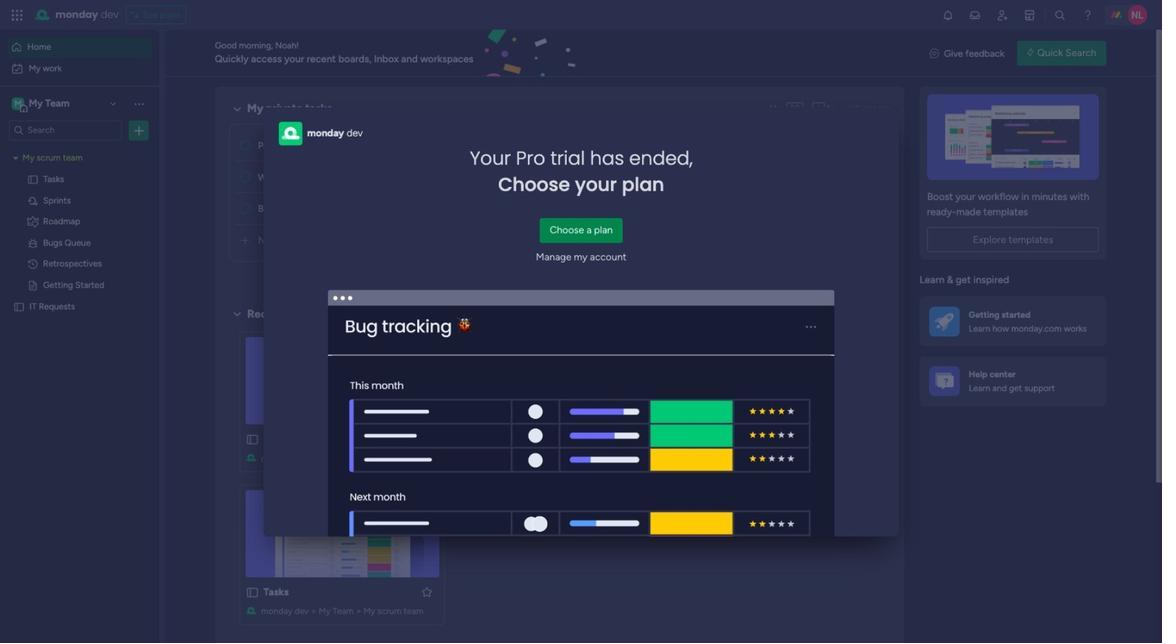 Task type: describe. For each thing, give the bounding box(es) containing it.
0 vertical spatial heading
[[347, 126, 363, 141]]

1 vertical spatial public board image
[[246, 433, 259, 446]]

help center element
[[920, 356, 1107, 406]]

1 vertical spatial option
[[7, 59, 151, 78]]

quick search results list box
[[230, 322, 890, 640]]

add to favorites image for bottom public board image
[[421, 586, 433, 598]]

see plans image
[[132, 8, 143, 22]]

search everything image
[[1055, 9, 1067, 21]]

invite members image
[[997, 9, 1009, 21]]

getting started element
[[920, 297, 1107, 346]]

close my private tasks image
[[230, 102, 245, 116]]

2 vertical spatial option
[[0, 147, 159, 150]]

1 vertical spatial heading
[[470, 146, 693, 198]]



Task type: vqa. For each thing, say whether or not it's contained in the screenshot.
heading
yes



Task type: locate. For each thing, give the bounding box(es) containing it.
help image
[[1082, 9, 1095, 21]]

Search in workspace field
[[26, 123, 104, 138]]

add to favorites image
[[421, 433, 433, 445], [421, 586, 433, 598]]

select product image
[[11, 9, 24, 21]]

2 vertical spatial public board image
[[246, 585, 259, 599]]

v2 bolt switch image
[[1027, 46, 1035, 60]]

1 add to favorites image from the top
[[421, 433, 433, 445]]

remove from favorites image
[[638, 433, 651, 445]]

templates image image
[[931, 94, 1096, 180]]

update feed image
[[969, 9, 982, 21]]

0 vertical spatial public board image
[[27, 280, 39, 292]]

2 add to favorites image from the top
[[421, 586, 433, 598]]

0 vertical spatial add to favorites image
[[421, 433, 433, 445]]

1 vertical spatial add to favorites image
[[421, 586, 433, 598]]

public board image
[[27, 174, 39, 186], [13, 301, 25, 313], [463, 433, 477, 446], [681, 433, 694, 446]]

heading
[[347, 126, 363, 141], [470, 146, 693, 198]]

workspace image
[[12, 97, 24, 110]]

1 horizontal spatial heading
[[470, 146, 693, 198]]

public board image
[[27, 280, 39, 292], [246, 433, 259, 446], [246, 585, 259, 599]]

close recently visited image
[[230, 307, 245, 322]]

0 horizontal spatial heading
[[347, 126, 363, 141]]

caret down image
[[13, 154, 18, 163]]

v2 user feedback image
[[930, 46, 940, 60]]

workspace selection element
[[12, 96, 72, 112]]

list box
[[0, 145, 159, 486]]

add to favorites image for middle public board image
[[421, 433, 433, 445]]

option
[[7, 37, 151, 57], [7, 59, 151, 78], [0, 147, 159, 150]]

notifications image
[[942, 9, 954, 21]]

noah lott image
[[1128, 5, 1148, 25]]

0 vertical spatial option
[[7, 37, 151, 57]]

monday marketplace image
[[1024, 9, 1037, 21]]



